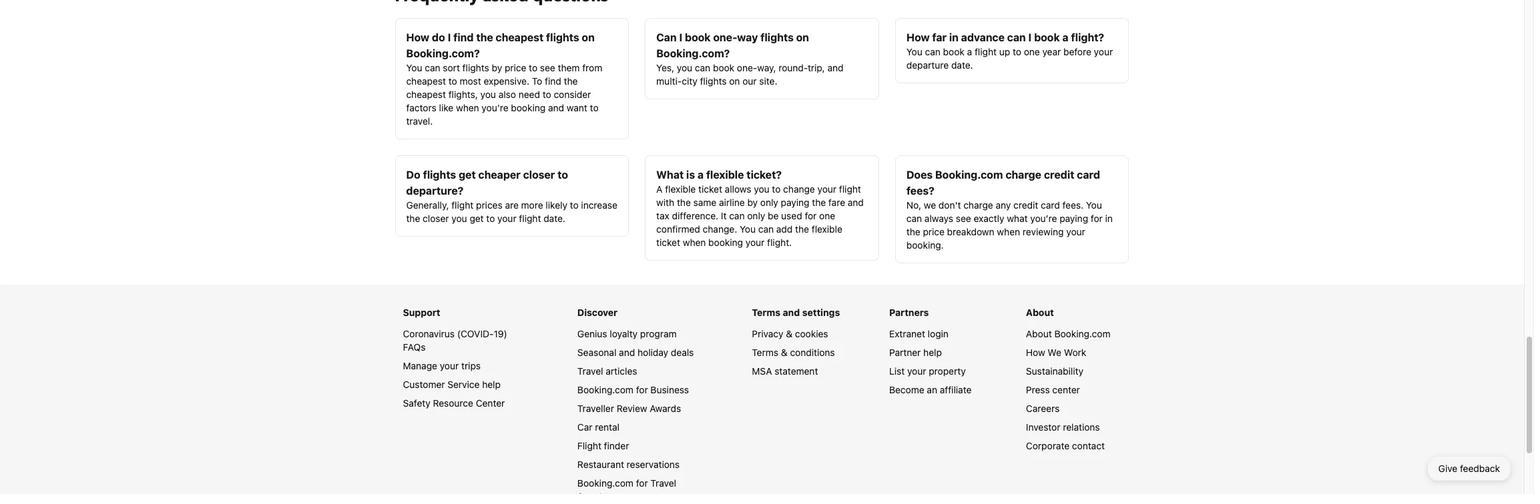 Task type: vqa. For each thing, say whether or not it's contained in the screenshot.
(age within Child (age 6–12) US$19.95
no



Task type: locate. For each thing, give the bounding box(es) containing it.
when inside how do i find the cheapest flights on booking.com? you can sort flights by price to see them from cheapest to most expensive. to find the cheapest flights, you also need to consider factors like when you're booking and want to travel.
[[456, 102, 479, 113]]

flight?
[[1071, 31, 1105, 43]]

traveller review awards
[[578, 403, 681, 414]]

you up city
[[677, 62, 693, 73]]

how do i find the cheapest flights on booking.com? you can sort flights by price to see them from cheapest to most expensive. to find the cheapest flights, you also need to consider factors like when you're booking and want to travel.
[[406, 31, 603, 127]]

from
[[582, 62, 603, 73]]

can right it at left top
[[729, 210, 745, 221]]

give
[[1439, 463, 1458, 475]]

flights right city
[[700, 75, 727, 86]]

tax
[[657, 210, 670, 221]]

2 horizontal spatial i
[[1029, 31, 1032, 43]]

0 horizontal spatial on
[[582, 31, 595, 43]]

1 vertical spatial price
[[923, 226, 945, 237]]

1 vertical spatial one
[[820, 210, 836, 221]]

trip,
[[808, 62, 825, 73]]

0 horizontal spatial closer
[[423, 213, 449, 224]]

extranet login link
[[890, 328, 949, 340]]

1 horizontal spatial one
[[1024, 46, 1040, 57]]

to down ticket?
[[772, 183, 781, 195]]

you down departure? at top
[[452, 213, 467, 224]]

1 horizontal spatial in
[[1106, 213, 1113, 224]]

press center
[[1026, 384, 1080, 396]]

0 horizontal spatial travel
[[578, 366, 603, 377]]

on up from
[[582, 31, 595, 43]]

2 booking.com? from the left
[[657, 47, 730, 59]]

flexible down is
[[665, 183, 696, 195]]

booking inside how do i find the cheapest flights on booking.com? you can sort flights by price to see them from cheapest to most expensive. to find the cheapest flights, you also need to consider factors like when you're booking and want to travel.
[[511, 102, 546, 113]]

to right need
[[543, 88, 551, 100]]

one down 'fare'
[[820, 210, 836, 221]]

0 vertical spatial in
[[950, 31, 959, 43]]

2 vertical spatial flexible
[[812, 223, 843, 235]]

1 horizontal spatial see
[[956, 213, 971, 224]]

(covid-
[[457, 328, 494, 340]]

credit
[[1044, 169, 1075, 181], [1014, 199, 1039, 211]]

0 vertical spatial a
[[1063, 31, 1069, 43]]

can inside the can i book one-way flights on booking.com? yes, you can book one-way, round-trip, and multi-city flights on our site.
[[695, 62, 711, 73]]

increase
[[581, 199, 618, 211]]

you down ticket?
[[754, 183, 770, 195]]

the up booking.
[[907, 226, 921, 237]]

0 horizontal spatial i
[[448, 31, 451, 43]]

by inside how do i find the cheapest flights on booking.com? you can sort flights by price to see them from cheapest to most expensive. to find the cheapest flights, you also need to consider factors like when you're booking and want to travel.
[[492, 62, 502, 73]]

2 horizontal spatial flexible
[[812, 223, 843, 235]]

booking.com up don't
[[936, 169, 1003, 181]]

closer down generally,
[[423, 213, 449, 224]]

1 booking.com? from the left
[[406, 47, 480, 59]]

see inside does booking.com charge credit card fees? no, we don't charge any credit card fees. you can always see exactly what you're paying for in the price breakdown when reviewing your booking.
[[956, 213, 971, 224]]

& up terms & conditions
[[786, 328, 793, 340]]

price up expensive. on the left of the page
[[505, 62, 526, 73]]

center
[[1053, 384, 1080, 396]]

list your property link
[[890, 366, 966, 377]]

one
[[1024, 46, 1040, 57], [820, 210, 836, 221]]

your down the flight?
[[1094, 46, 1113, 57]]

when inside does booking.com charge credit card fees? no, we don't charge any credit card fees. you can always see exactly what you're paying for in the price breakdown when reviewing your booking.
[[997, 226, 1020, 237]]

3 i from the left
[[1029, 31, 1032, 43]]

flights,
[[449, 88, 478, 100]]

a down advance
[[967, 46, 972, 57]]

a up before
[[1063, 31, 1069, 43]]

you up you're
[[481, 88, 496, 100]]

can down no,
[[907, 213, 922, 224]]

prices
[[476, 199, 503, 211]]

terms up privacy
[[752, 307, 781, 318]]

travel down seasonal
[[578, 366, 603, 377]]

0 horizontal spatial in
[[950, 31, 959, 43]]

how left we
[[1026, 347, 1046, 358]]

flight down advance
[[975, 46, 997, 57]]

0 vertical spatial ticket
[[699, 183, 723, 195]]

ticket?
[[747, 169, 782, 181]]

0 vertical spatial credit
[[1044, 169, 1075, 181]]

1 horizontal spatial on
[[729, 75, 740, 86]]

1 vertical spatial ticket
[[657, 237, 680, 248]]

1 horizontal spatial charge
[[1006, 169, 1042, 181]]

charge up exactly
[[964, 199, 994, 211]]

card up fees. at the right of page
[[1077, 169, 1101, 181]]

about up about booking.com link at the right of page
[[1026, 307, 1054, 318]]

book left way,
[[713, 62, 735, 73]]

0 horizontal spatial by
[[492, 62, 502, 73]]

0 horizontal spatial price
[[505, 62, 526, 73]]

1 horizontal spatial find
[[545, 75, 561, 86]]

site.
[[760, 75, 778, 86]]

0 horizontal spatial card
[[1041, 199, 1060, 211]]

closer up more
[[523, 169, 555, 181]]

when down confirmed
[[683, 237, 706, 248]]

in right you're
[[1106, 213, 1113, 224]]

trips
[[461, 360, 481, 372]]

& for privacy
[[786, 328, 793, 340]]

feedback
[[1461, 463, 1501, 475]]

1 horizontal spatial price
[[923, 226, 945, 237]]

find
[[454, 31, 474, 43], [545, 75, 561, 86]]

multi-
[[657, 75, 682, 86]]

1 vertical spatial about
[[1026, 328, 1052, 340]]

manage your trips link
[[403, 360, 481, 372]]

city
[[682, 75, 698, 86]]

closer
[[523, 169, 555, 181], [423, 213, 449, 224]]

restaurant
[[578, 459, 624, 470]]

booking.com inside booking.com for travel agents
[[578, 478, 634, 489]]

paying down fees. at the right of page
[[1060, 213, 1089, 224]]

1 terms from the top
[[752, 307, 781, 318]]

0 vertical spatial booking
[[511, 102, 546, 113]]

1 vertical spatial find
[[545, 75, 561, 86]]

only
[[761, 197, 779, 208], [747, 210, 766, 221]]

i right advance
[[1029, 31, 1032, 43]]

booking.com? up city
[[657, 47, 730, 59]]

1 vertical spatial booking
[[709, 237, 743, 248]]

2 horizontal spatial when
[[997, 226, 1020, 237]]

flight up 'fare'
[[839, 183, 861, 195]]

1 horizontal spatial flexible
[[706, 169, 744, 181]]

credit up fees. at the right of page
[[1044, 169, 1075, 181]]

1 vertical spatial flexible
[[665, 183, 696, 195]]

0 vertical spatial charge
[[1006, 169, 1042, 181]]

0 horizontal spatial when
[[456, 102, 479, 113]]

0 vertical spatial date.
[[952, 59, 973, 70]]

1 vertical spatial see
[[956, 213, 971, 224]]

1 i from the left
[[448, 31, 451, 43]]

customer
[[403, 379, 445, 390]]

holiday
[[638, 347, 669, 358]]

see up to
[[540, 62, 555, 73]]

0 vertical spatial find
[[454, 31, 474, 43]]

business
[[651, 384, 689, 396]]

how we work link
[[1026, 347, 1087, 358]]

flight inside how far in advance can i book a flight? you can book a flight up to one year before your departure date.
[[975, 46, 997, 57]]

partner help
[[890, 347, 942, 358]]

a
[[657, 183, 663, 195]]

the inside does booking.com charge credit card fees? no, we don't charge any credit card fees. you can always see exactly what you're paying for in the price breakdown when reviewing your booking.
[[907, 226, 921, 237]]

2 i from the left
[[679, 31, 683, 43]]

0 vertical spatial by
[[492, 62, 502, 73]]

what is a flexible ticket? a flexible ticket allows you to change your flight with the same airline by only paying the fare and tax difference. it can only be used for one confirmed change. you can add the flexible ticket when booking your flight.
[[657, 169, 864, 248]]

ticket up same
[[699, 183, 723, 195]]

way,
[[757, 62, 776, 73]]

see up breakdown
[[956, 213, 971, 224]]

0 horizontal spatial credit
[[1014, 199, 1039, 211]]

you inside the can i book one-way flights on booking.com? yes, you can book one-way, round-trip, and multi-city flights on our site.
[[677, 62, 693, 73]]

your down are
[[498, 213, 517, 224]]

0 horizontal spatial see
[[540, 62, 555, 73]]

the up 'most'
[[476, 31, 493, 43]]

1 horizontal spatial how
[[907, 31, 930, 43]]

get
[[459, 169, 476, 181], [470, 213, 484, 224]]

terms & conditions link
[[752, 347, 835, 358]]

help up list your property link
[[924, 347, 942, 358]]

fees?
[[907, 185, 935, 197]]

i inside how far in advance can i book a flight? you can book a flight up to one year before your departure date.
[[1029, 31, 1032, 43]]

1 vertical spatial one-
[[737, 62, 757, 73]]

you inside what is a flexible ticket? a flexible ticket allows you to change your flight with the same airline by only paying the fare and tax difference. it can only be used for one confirmed change. you can add the flexible ticket when booking your flight.
[[740, 223, 756, 235]]

0 horizontal spatial ticket
[[657, 237, 680, 248]]

reviewing
[[1023, 226, 1064, 237]]

when down flights,
[[456, 102, 479, 113]]

you inside how far in advance can i book a flight? you can book a flight up to one year before your departure date.
[[907, 46, 923, 57]]

you inside do flights get cheaper closer to departure? generally, flight prices are more likely to increase the closer you get to your flight date.
[[452, 213, 467, 224]]

one-
[[713, 31, 737, 43], [737, 62, 757, 73]]

1 horizontal spatial card
[[1077, 169, 1101, 181]]

1 vertical spatial get
[[470, 213, 484, 224]]

no,
[[907, 199, 922, 211]]

flights up departure? at top
[[423, 169, 456, 181]]

give feedback
[[1439, 463, 1501, 475]]

only up be
[[761, 197, 779, 208]]

0 vertical spatial price
[[505, 62, 526, 73]]

credit up what
[[1014, 199, 1039, 211]]

finder
[[604, 440, 629, 452]]

the left 'fare'
[[812, 197, 826, 208]]

investor relations
[[1026, 422, 1100, 433]]

manage
[[403, 360, 437, 372]]

0 vertical spatial only
[[761, 197, 779, 208]]

on up 'round-'
[[796, 31, 809, 43]]

0 vertical spatial one
[[1024, 46, 1040, 57]]

can inside how do i find the cheapest flights on booking.com? you can sort flights by price to see them from cheapest to most expensive. to find the cheapest flights, you also need to consider factors like when you're booking and want to travel.
[[425, 62, 440, 73]]

a
[[1063, 31, 1069, 43], [967, 46, 972, 57], [698, 169, 704, 181]]

1 vertical spatial terms
[[752, 347, 779, 358]]

price
[[505, 62, 526, 73], [923, 226, 945, 237]]

1 vertical spatial charge
[[964, 199, 994, 211]]

1 horizontal spatial help
[[924, 347, 942, 358]]

the down "used"
[[795, 223, 809, 235]]

1 vertical spatial a
[[967, 46, 972, 57]]

19)
[[494, 328, 507, 340]]

consider
[[554, 88, 591, 100]]

1 horizontal spatial date.
[[952, 59, 973, 70]]

become an affiliate
[[890, 384, 972, 396]]

booking down change. at the left top
[[709, 237, 743, 248]]

you inside how do i find the cheapest flights on booking.com? you can sort flights by price to see them from cheapest to most expensive. to find the cheapest flights, you also need to consider factors like when you're booking and want to travel.
[[406, 62, 422, 73]]

flight left prices
[[452, 199, 474, 211]]

a inside what is a flexible ticket? a flexible ticket allows you to change your flight with the same airline by only paying the fare and tax difference. it can only be used for one confirmed change. you can add the flexible ticket when booking your flight.
[[698, 169, 704, 181]]

see
[[540, 62, 555, 73], [956, 213, 971, 224]]

press center link
[[1026, 384, 1080, 396]]

paying
[[781, 197, 810, 208], [1060, 213, 1089, 224]]

0 horizontal spatial how
[[406, 31, 430, 43]]

is
[[687, 169, 695, 181]]

terms
[[752, 307, 781, 318], [752, 347, 779, 358]]

corporate contact
[[1026, 440, 1105, 452]]

the inside do flights get cheaper closer to departure? generally, flight prices are more likely to increase the closer you get to your flight date.
[[406, 213, 420, 224]]

how for how far in advance can i book a flight?
[[907, 31, 930, 43]]

booking.com? up sort on the left top
[[406, 47, 480, 59]]

on left 'our'
[[729, 75, 740, 86]]

travel
[[578, 366, 603, 377], [651, 478, 677, 489]]

1 horizontal spatial i
[[679, 31, 683, 43]]

ticket down confirmed
[[657, 237, 680, 248]]

your down fees. at the right of page
[[1067, 226, 1086, 237]]

your up customer service help
[[440, 360, 459, 372]]

in inside does booking.com charge credit card fees? no, we don't charge any credit card fees. you can always see exactly what you're paying for in the price breakdown when reviewing your booking.
[[1106, 213, 1113, 224]]

2 vertical spatial a
[[698, 169, 704, 181]]

extranet
[[890, 328, 926, 340]]

0 vertical spatial cheapest
[[496, 31, 544, 43]]

you right change. at the left top
[[740, 223, 756, 235]]

0 vertical spatial paying
[[781, 197, 810, 208]]

0 horizontal spatial paying
[[781, 197, 810, 208]]

1 horizontal spatial when
[[683, 237, 706, 248]]

1 vertical spatial travel
[[651, 478, 677, 489]]

0 horizontal spatial charge
[[964, 199, 994, 211]]

and left want
[[548, 102, 564, 113]]

find right to
[[545, 75, 561, 86]]

get down prices
[[470, 213, 484, 224]]

0 vertical spatial &
[[786, 328, 793, 340]]

1 vertical spatial paying
[[1060, 213, 1089, 224]]

always
[[925, 213, 954, 224]]

booking.com?
[[406, 47, 480, 59], [657, 47, 730, 59]]

also
[[499, 88, 516, 100]]

how left far
[[907, 31, 930, 43]]

to up likely on the left of page
[[558, 169, 568, 181]]

one inside how far in advance can i book a flight? you can book a flight up to one year before your departure date.
[[1024, 46, 1040, 57]]

most
[[460, 75, 481, 86]]

date. down advance
[[952, 59, 973, 70]]

the
[[476, 31, 493, 43], [564, 75, 578, 86], [677, 197, 691, 208], [812, 197, 826, 208], [406, 213, 420, 224], [795, 223, 809, 235], [907, 226, 921, 237]]

can left sort on the left top
[[425, 62, 440, 73]]

1 about from the top
[[1026, 307, 1054, 318]]

in right far
[[950, 31, 959, 43]]

2 terms from the top
[[752, 347, 779, 358]]

1 horizontal spatial by
[[748, 197, 758, 208]]

careers link
[[1026, 403, 1060, 414]]

how inside how far in advance can i book a flight? you can book a flight up to one year before your departure date.
[[907, 31, 930, 43]]

1 vertical spatial &
[[781, 347, 788, 358]]

fees.
[[1063, 199, 1084, 211]]

0 horizontal spatial date.
[[544, 213, 566, 224]]

can
[[1008, 31, 1026, 43], [925, 46, 941, 57], [425, 62, 440, 73], [695, 62, 711, 73], [729, 210, 745, 221], [907, 213, 922, 224], [759, 223, 774, 235]]

only left be
[[747, 210, 766, 221]]

to right want
[[590, 102, 599, 113]]

can up city
[[695, 62, 711, 73]]

1 vertical spatial in
[[1106, 213, 1113, 224]]

0 vertical spatial about
[[1026, 307, 1054, 318]]

partner help link
[[890, 347, 942, 358]]

help up the center
[[482, 379, 501, 390]]

departure?
[[406, 185, 464, 197]]

0 vertical spatial help
[[924, 347, 942, 358]]

careers
[[1026, 403, 1060, 414]]

your inside how far in advance can i book a flight? you can book a flight up to one year before your departure date.
[[1094, 46, 1113, 57]]

0 horizontal spatial a
[[698, 169, 704, 181]]

cheapest
[[496, 31, 544, 43], [406, 75, 446, 86], [406, 88, 446, 100]]

you right fees. at the right of page
[[1086, 199, 1102, 211]]

booking.com up agents
[[578, 478, 634, 489]]

how we work
[[1026, 347, 1087, 358]]

1 vertical spatial by
[[748, 197, 758, 208]]

settings
[[803, 307, 840, 318]]

for right you're
[[1091, 213, 1103, 224]]

terms for terms & conditions
[[752, 347, 779, 358]]

0 horizontal spatial booking
[[511, 102, 546, 113]]

book
[[685, 31, 711, 43], [1034, 31, 1060, 43], [943, 46, 965, 57], [713, 62, 735, 73]]

1 horizontal spatial closer
[[523, 169, 555, 181]]

about up we
[[1026, 328, 1052, 340]]

0 vertical spatial terms
[[752, 307, 781, 318]]

need
[[519, 88, 540, 100]]

1 vertical spatial card
[[1041, 199, 1060, 211]]

0 horizontal spatial help
[[482, 379, 501, 390]]

the down generally,
[[406, 213, 420, 224]]

how inside how do i find the cheapest flights on booking.com? you can sort flights by price to see them from cheapest to most expensive. to find the cheapest flights, you also need to consider factors like when you're booking and want to travel.
[[406, 31, 430, 43]]

allows
[[725, 183, 752, 195]]

your inside do flights get cheaper closer to departure? generally, flight prices are more likely to increase the closer you get to your flight date.
[[498, 213, 517, 224]]

card up you're
[[1041, 199, 1060, 211]]

1 horizontal spatial a
[[967, 46, 972, 57]]

you left sort on the left top
[[406, 62, 422, 73]]

card
[[1077, 169, 1101, 181], [1041, 199, 1060, 211]]

about for about booking.com
[[1026, 328, 1052, 340]]

& up the msa statement link
[[781, 347, 788, 358]]

2 about from the top
[[1026, 328, 1052, 340]]

by
[[492, 62, 502, 73], [748, 197, 758, 208]]

booking down need
[[511, 102, 546, 113]]

1 vertical spatial date.
[[544, 213, 566, 224]]

how far in advance can i book a flight? you can book a flight up to one year before your departure date.
[[907, 31, 1113, 70]]

car rental link
[[578, 422, 620, 433]]

1 horizontal spatial booking
[[709, 237, 743, 248]]

a right is
[[698, 169, 704, 181]]

0 vertical spatial flexible
[[706, 169, 744, 181]]

date. down likely on the left of page
[[544, 213, 566, 224]]

get left cheaper
[[459, 169, 476, 181]]

date.
[[952, 59, 973, 70], [544, 213, 566, 224]]

we
[[924, 199, 936, 211]]

1 horizontal spatial booking.com?
[[657, 47, 730, 59]]

travel down reservations
[[651, 478, 677, 489]]

1 horizontal spatial travel
[[651, 478, 677, 489]]

with
[[657, 197, 675, 208]]

to right up
[[1013, 46, 1022, 57]]

2 vertical spatial cheapest
[[406, 88, 446, 100]]

be
[[768, 210, 779, 221]]

for down reservations
[[636, 478, 648, 489]]

0 horizontal spatial one
[[820, 210, 836, 221]]



Task type: describe. For each thing, give the bounding box(es) containing it.
genius loyalty program
[[578, 328, 677, 340]]

and inside the can i book one-way flights on booking.com? yes, you can book one-way, round-trip, and multi-city flights on our site.
[[828, 62, 844, 73]]

traveller review awards link
[[578, 403, 681, 414]]

how for how do i find the cheapest flights on booking.com?
[[406, 31, 430, 43]]

to inside how far in advance can i book a flight? you can book a flight up to one year before your departure date.
[[1013, 46, 1022, 57]]

msa statement link
[[752, 366, 818, 377]]

safety
[[403, 398, 431, 409]]

booking.com up work
[[1055, 328, 1111, 340]]

1 vertical spatial credit
[[1014, 199, 1039, 211]]

seasonal
[[578, 347, 617, 358]]

flight
[[578, 440, 602, 452]]

and inside what is a flexible ticket? a flexible ticket allows you to change your flight with the same airline by only paying the fare and tax difference. it can only be used for one confirmed change. you can add the flexible ticket when booking your flight.
[[848, 197, 864, 208]]

1 vertical spatial help
[[482, 379, 501, 390]]

change
[[783, 183, 815, 195]]

terms & conditions
[[752, 347, 835, 358]]

see inside how do i find the cheapest flights on booking.com? you can sort flights by price to see them from cheapest to most expensive. to find the cheapest flights, you also need to consider factors like when you're booking and want to travel.
[[540, 62, 555, 73]]

seasonal and holiday deals link
[[578, 347, 694, 358]]

privacy & cookies
[[752, 328, 828, 340]]

do
[[406, 169, 421, 181]]

book right can
[[685, 31, 711, 43]]

restaurant reservations
[[578, 459, 680, 470]]

fare
[[829, 197, 845, 208]]

when inside what is a flexible ticket? a flexible ticket allows you to change your flight with the same airline by only paying the fare and tax difference. it can only be used for one confirmed change. you can add the flexible ticket when booking your flight.
[[683, 237, 706, 248]]

faqs
[[403, 342, 426, 353]]

we
[[1048, 347, 1062, 358]]

far
[[932, 31, 947, 43]]

are
[[505, 199, 519, 211]]

way
[[737, 31, 758, 43]]

can down be
[[759, 223, 774, 235]]

loyalty
[[610, 328, 638, 340]]

articles
[[606, 366, 637, 377]]

booking inside what is a flexible ticket? a flexible ticket allows you to change your flight with the same airline by only paying the fare and tax difference. it can only be used for one confirmed change. you can add the flexible ticket when booking your flight.
[[709, 237, 743, 248]]

flights inside do flights get cheaper closer to departure? generally, flight prices are more likely to increase the closer you get to your flight date.
[[423, 169, 456, 181]]

booking.com down travel articles link
[[578, 384, 634, 396]]

your down partner help
[[908, 366, 927, 377]]

to right likely on the left of page
[[570, 199, 579, 211]]

property
[[929, 366, 966, 377]]

flights up them on the left top
[[546, 31, 579, 43]]

the up difference.
[[677, 197, 691, 208]]

booking.com inside does booking.com charge credit card fees? no, we don't charge any credit card fees. you can always see exactly what you're paying for in the price breakdown when reviewing your booking.
[[936, 169, 1003, 181]]

program
[[640, 328, 677, 340]]

you inside what is a flexible ticket? a flexible ticket allows you to change your flight with the same airline by only paying the fare and tax difference. it can only be used for one confirmed change. you can add the flexible ticket when booking your flight.
[[754, 183, 770, 195]]

expensive.
[[484, 75, 530, 86]]

rental
[[595, 422, 620, 433]]

list your property
[[890, 366, 966, 377]]

0 horizontal spatial find
[[454, 31, 474, 43]]

your left flight.
[[746, 237, 765, 248]]

and down genius loyalty program
[[619, 347, 635, 358]]

become an affiliate link
[[890, 384, 972, 396]]

msa statement
[[752, 366, 818, 377]]

the up consider
[[564, 75, 578, 86]]

to down prices
[[486, 213, 495, 224]]

service
[[448, 379, 480, 390]]

can up departure
[[925, 46, 941, 57]]

customer service help
[[403, 379, 501, 390]]

date. inside do flights get cheaper closer to departure? generally, flight prices are more likely to increase the closer you get to your flight date.
[[544, 213, 566, 224]]

paying inside does booking.com charge credit card fees? no, we don't charge any credit card fees. you can always see exactly what you're paying for in the price breakdown when reviewing your booking.
[[1060, 213, 1089, 224]]

0 vertical spatial one-
[[713, 31, 737, 43]]

genius
[[578, 328, 607, 340]]

can inside does booking.com charge credit card fees? no, we don't charge any credit card fees. you can always see exactly what you're paying for in the price breakdown when reviewing your booking.
[[907, 213, 922, 224]]

flights up 'most'
[[463, 62, 489, 73]]

our
[[743, 75, 757, 86]]

review
[[617, 403, 647, 414]]

to inside what is a flexible ticket? a flexible ticket allows you to change your flight with the same airline by only paying the fare and tax difference. it can only be used for one confirmed change. you can add the flexible ticket when booking your flight.
[[772, 183, 781, 195]]

and inside how do i find the cheapest flights on booking.com? you can sort flights by price to see them from cheapest to most expensive. to find the cheapest flights, you also need to consider factors like when you're booking and want to travel.
[[548, 102, 564, 113]]

i inside the can i book one-way flights on booking.com? yes, you can book one-way, round-trip, and multi-city flights on our site.
[[679, 31, 683, 43]]

car
[[578, 422, 593, 433]]

about for about
[[1026, 307, 1054, 318]]

by inside what is a flexible ticket? a flexible ticket allows you to change your flight with the same airline by only paying the fare and tax difference. it can only be used for one confirmed change. you can add the flexible ticket when booking your flight.
[[748, 197, 758, 208]]

you inside does booking.com charge credit card fees? no, we don't charge any credit card fees. you can always see exactly what you're paying for in the price breakdown when reviewing your booking.
[[1086, 199, 1102, 211]]

an
[[927, 384, 938, 396]]

breakdown
[[947, 226, 995, 237]]

privacy & cookies link
[[752, 328, 828, 340]]

1 vertical spatial only
[[747, 210, 766, 221]]

about booking.com link
[[1026, 328, 1111, 340]]

customer service help link
[[403, 379, 501, 390]]

book up 'year'
[[1034, 31, 1060, 43]]

center
[[476, 398, 505, 409]]

for up review on the bottom
[[636, 384, 648, 396]]

used
[[781, 210, 802, 221]]

privacy
[[752, 328, 784, 340]]

2 horizontal spatial how
[[1026, 347, 1046, 358]]

for inside does booking.com charge credit card fees? no, we don't charge any credit card fees. you can always see exactly what you're paying for in the price breakdown when reviewing your booking.
[[1091, 213, 1103, 224]]

on inside how do i find the cheapest flights on booking.com? you can sort flights by price to see them from cheapest to most expensive. to find the cheapest flights, you also need to consider factors like when you're booking and want to travel.
[[582, 31, 595, 43]]

1 horizontal spatial ticket
[[699, 183, 723, 195]]

1 vertical spatial closer
[[423, 213, 449, 224]]

what
[[657, 169, 684, 181]]

booking.com? inside how do i find the cheapest flights on booking.com? you can sort flights by price to see them from cheapest to most expensive. to find the cheapest flights, you also need to consider factors like when you're booking and want to travel.
[[406, 47, 480, 59]]

car rental
[[578, 422, 620, 433]]

price inside does booking.com charge credit card fees? no, we don't charge any credit card fees. you can always see exactly what you're paying for in the price breakdown when reviewing your booking.
[[923, 226, 945, 237]]

booking.com? inside the can i book one-way flights on booking.com? yes, you can book one-way, round-trip, and multi-city flights on our site.
[[657, 47, 730, 59]]

0 vertical spatial get
[[459, 169, 476, 181]]

partner
[[890, 347, 921, 358]]

& for terms
[[781, 347, 788, 358]]

you inside how do i find the cheapest flights on booking.com? you can sort flights by price to see them from cheapest to most expensive. to find the cheapest flights, you also need to consider factors like when you're booking and want to travel.
[[481, 88, 496, 100]]

your up 'fare'
[[818, 183, 837, 195]]

difference.
[[672, 210, 719, 221]]

flight inside what is a flexible ticket? a flexible ticket allows you to change your flight with the same airline by only paying the fare and tax difference. it can only be used for one confirmed change. you can add the flexible ticket when booking your flight.
[[839, 183, 861, 195]]

cookies
[[795, 328, 828, 340]]

0 vertical spatial card
[[1077, 169, 1101, 181]]

don't
[[939, 199, 961, 211]]

resource
[[433, 398, 473, 409]]

to up to
[[529, 62, 538, 73]]

likely
[[546, 199, 568, 211]]

one inside what is a flexible ticket? a flexible ticket allows you to change your flight with the same airline by only paying the fare and tax difference. it can only be used for one confirmed change. you can add the flexible ticket when booking your flight.
[[820, 210, 836, 221]]

them
[[558, 62, 580, 73]]

give feedback button
[[1428, 457, 1511, 481]]

terms for terms and settings
[[752, 307, 781, 318]]

book down far
[[943, 46, 965, 57]]

exactly
[[974, 213, 1005, 224]]

any
[[996, 199, 1011, 211]]

safety resource center
[[403, 398, 505, 409]]

sustainability
[[1026, 366, 1084, 377]]

1 vertical spatial cheapest
[[406, 75, 446, 86]]

i inside how do i find the cheapest flights on booking.com? you can sort flights by price to see them from cheapest to most expensive. to find the cheapest flights, you also need to consider factors like when you're booking and want to travel.
[[448, 31, 451, 43]]

paying inside what is a flexible ticket? a flexible ticket allows you to change your flight with the same airline by only paying the fare and tax difference. it can only be used for one confirmed change. you can add the flexible ticket when booking your flight.
[[781, 197, 810, 208]]

price inside how do i find the cheapest flights on booking.com? you can sort flights by price to see them from cheapest to most expensive. to find the cheapest flights, you also need to consider factors like when you're booking and want to travel.
[[505, 62, 526, 73]]

awards
[[650, 403, 681, 414]]

deals
[[671, 347, 694, 358]]

flights right way
[[761, 31, 794, 43]]

same
[[694, 197, 717, 208]]

for inside booking.com for travel agents
[[636, 478, 648, 489]]

investor relations link
[[1026, 422, 1100, 433]]

before
[[1064, 46, 1092, 57]]

terms and settings
[[752, 307, 840, 318]]

sustainability link
[[1026, 366, 1084, 377]]

for inside what is a flexible ticket? a flexible ticket allows you to change your flight with the same airline by only paying the fare and tax difference. it can only be used for one confirmed change. you can add the flexible ticket when booking your flight.
[[805, 210, 817, 221]]

2 horizontal spatial a
[[1063, 31, 1069, 43]]

your inside does booking.com charge credit card fees? no, we don't charge any credit card fees. you can always see exactly what you're paying for in the price breakdown when reviewing your booking.
[[1067, 226, 1086, 237]]

in inside how far in advance can i book a flight? you can book a flight up to one year before your departure date.
[[950, 31, 959, 43]]

restaurant reservations link
[[578, 459, 680, 470]]

0 vertical spatial closer
[[523, 169, 555, 181]]

relations
[[1063, 422, 1100, 433]]

0 vertical spatial travel
[[578, 366, 603, 377]]

date. inside how far in advance can i book a flight? you can book a flight up to one year before your departure date.
[[952, 59, 973, 70]]

0 horizontal spatial flexible
[[665, 183, 696, 195]]

can up up
[[1008, 31, 1026, 43]]

flight down more
[[519, 213, 541, 224]]

to
[[532, 75, 542, 86]]

and up the privacy & cookies
[[783, 307, 800, 318]]

safety resource center link
[[403, 398, 505, 409]]

travel inside booking.com for travel agents
[[651, 478, 677, 489]]

2 horizontal spatial on
[[796, 31, 809, 43]]

generally,
[[406, 199, 449, 211]]

cheaper
[[478, 169, 521, 181]]

about booking.com
[[1026, 328, 1111, 340]]

to down sort on the left top
[[449, 75, 457, 86]]

travel.
[[406, 115, 433, 127]]

change.
[[703, 223, 737, 235]]

affiliate
[[940, 384, 972, 396]]



